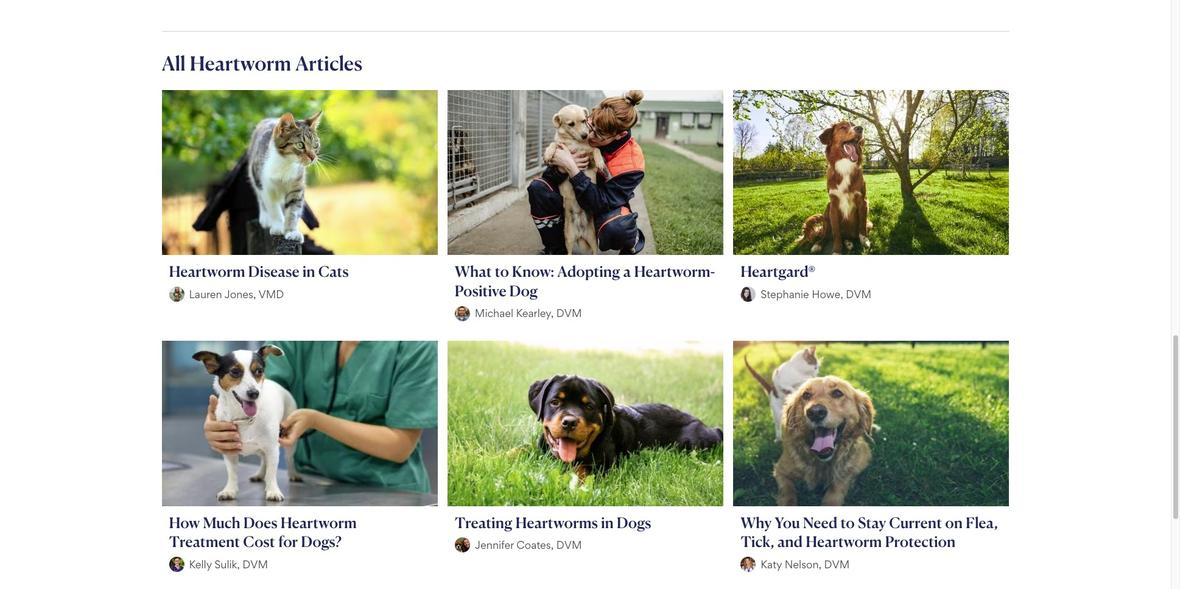 Task type: vqa. For each thing, say whether or not it's contained in the screenshot.
For Pets. By Vets.
no



Task type: describe. For each thing, give the bounding box(es) containing it.
on
[[945, 514, 963, 532]]

by image for heartgard®
[[741, 287, 756, 302]]

heartgard®
[[741, 263, 815, 281]]

heartworm-
[[634, 263, 715, 281]]

dvm for why you need to stay current on flea, tick, and heartworm protection
[[824, 558, 850, 571]]

dvm for what to know: adopting a heartworm- positive dog
[[556, 307, 582, 320]]

stay
[[858, 514, 886, 532]]

by image for how much does heartworm treatment cost for dogs?
[[169, 557, 184, 573]]

in for disease
[[303, 263, 315, 281]]

what
[[455, 263, 492, 281]]

why you need to stay current on flea, tick, and heartworm protection
[[741, 514, 998, 551]]

coates,
[[517, 539, 554, 552]]

dog
[[510, 282, 538, 300]]

why
[[741, 514, 772, 532]]

by image for what to know: adopting a heartworm- positive dog
[[455, 306, 470, 322]]

lauren jones, vmd
[[189, 288, 284, 301]]

nelson,
[[785, 558, 822, 571]]

by image for heartworm disease in cats
[[169, 287, 184, 302]]

need
[[803, 514, 838, 532]]

by image for why you need to stay current on flea, tick, and heartworm protection
[[741, 557, 756, 573]]

by image for treating heartworms in dogs
[[455, 538, 470, 553]]

what to know: adopting a heartworm- positive dog
[[455, 263, 715, 300]]

treatment
[[169, 533, 240, 551]]

heartworm inside the "why you need to stay current on flea, tick, and heartworm protection"
[[806, 533, 882, 551]]

all heartworm articles
[[162, 51, 362, 75]]

katy nelson, dvm
[[761, 558, 850, 571]]

heartworms
[[516, 514, 598, 532]]

dogs?
[[301, 533, 342, 551]]

dvm for how much does heartworm treatment cost for dogs?
[[243, 558, 268, 571]]

vmd
[[259, 288, 284, 301]]

dvm for treating heartworms in dogs
[[556, 539, 582, 552]]

treating
[[455, 514, 512, 532]]

stephanie howe, dvm
[[761, 288, 872, 301]]

heartworm disease in cats
[[169, 263, 349, 281]]

does
[[243, 514, 278, 532]]

current
[[889, 514, 942, 532]]

to inside the "why you need to stay current on flea, tick, and heartworm protection"
[[841, 514, 855, 532]]

stephanie
[[761, 288, 809, 301]]

disease
[[248, 263, 300, 281]]

lauren
[[189, 288, 222, 301]]



Task type: locate. For each thing, give the bounding box(es) containing it.
how much does heartworm treatment cost for dogs?
[[169, 514, 357, 551]]

dvm down heartworms
[[556, 539, 582, 552]]

michael kearley, dvm
[[475, 307, 582, 320]]

1 horizontal spatial in
[[601, 514, 614, 532]]

1 vertical spatial to
[[841, 514, 855, 532]]

by image left katy
[[741, 557, 756, 573]]

dvm for heartgard®
[[846, 288, 872, 301]]

to right what
[[495, 263, 509, 281]]

kearley,
[[516, 307, 554, 320]]

in left dogs
[[601, 514, 614, 532]]

and
[[778, 533, 803, 551]]

in
[[303, 263, 315, 281], [601, 514, 614, 532]]

dogs
[[617, 514, 651, 532]]

katy
[[761, 558, 782, 571]]

in left cats
[[303, 263, 315, 281]]

jones,
[[224, 288, 256, 301]]

to inside what to know: adopting a heartworm- positive dog
[[495, 263, 509, 281]]

by image left lauren
[[169, 287, 184, 302]]

heartworm inside how much does heartworm treatment cost for dogs?
[[281, 514, 357, 532]]

positive
[[455, 282, 506, 300]]

by image
[[169, 287, 184, 302], [455, 538, 470, 553], [169, 557, 184, 573]]

you
[[775, 514, 800, 532]]

tick,
[[741, 533, 774, 551]]

dvm
[[846, 288, 872, 301], [556, 307, 582, 320], [556, 539, 582, 552], [243, 558, 268, 571], [824, 558, 850, 571]]

adopting
[[557, 263, 620, 281]]

for
[[278, 533, 298, 551]]

1 vertical spatial by image
[[455, 538, 470, 553]]

heartworm
[[190, 51, 291, 75], [169, 263, 245, 281], [281, 514, 357, 532], [806, 533, 882, 551]]

dvm right howe,
[[846, 288, 872, 301]]

protection
[[885, 533, 956, 551]]

howe,
[[812, 288, 843, 301]]

0 vertical spatial in
[[303, 263, 315, 281]]

michael
[[475, 307, 513, 320]]

how
[[169, 514, 200, 532]]

much
[[203, 514, 240, 532]]

dvm right the kearley,
[[556, 307, 582, 320]]

0 vertical spatial by image
[[169, 287, 184, 302]]

dvm right nelson,
[[824, 558, 850, 571]]

0 vertical spatial by image
[[741, 287, 756, 302]]

articles
[[295, 51, 362, 75]]

0 vertical spatial to
[[495, 263, 509, 281]]

1 vertical spatial by image
[[455, 306, 470, 322]]

a
[[623, 263, 631, 281]]

dvm down cost
[[243, 558, 268, 571]]

in for heartworms
[[601, 514, 614, 532]]

by image left stephanie
[[741, 287, 756, 302]]

all
[[162, 51, 186, 75]]

jennifer coates, dvm
[[475, 539, 582, 552]]

0 horizontal spatial to
[[495, 263, 509, 281]]

by image down positive at the left of the page
[[455, 306, 470, 322]]

2 vertical spatial by image
[[169, 557, 184, 573]]

by image
[[741, 287, 756, 302], [455, 306, 470, 322], [741, 557, 756, 573]]

flea,
[[966, 514, 998, 532]]

1 horizontal spatial to
[[841, 514, 855, 532]]

2 vertical spatial by image
[[741, 557, 756, 573]]

0 horizontal spatial in
[[303, 263, 315, 281]]

know:
[[512, 263, 554, 281]]

kelly sulik, dvm
[[189, 558, 268, 571]]

by image down treating
[[455, 538, 470, 553]]

kelly
[[189, 558, 212, 571]]

jennifer
[[475, 539, 514, 552]]

cats
[[318, 263, 349, 281]]

to
[[495, 263, 509, 281], [841, 514, 855, 532]]

by image left kelly
[[169, 557, 184, 573]]

sulik,
[[215, 558, 240, 571]]

to left "stay"
[[841, 514, 855, 532]]

cost
[[243, 533, 275, 551]]

1 vertical spatial in
[[601, 514, 614, 532]]

treating heartworms in dogs
[[455, 514, 651, 532]]



